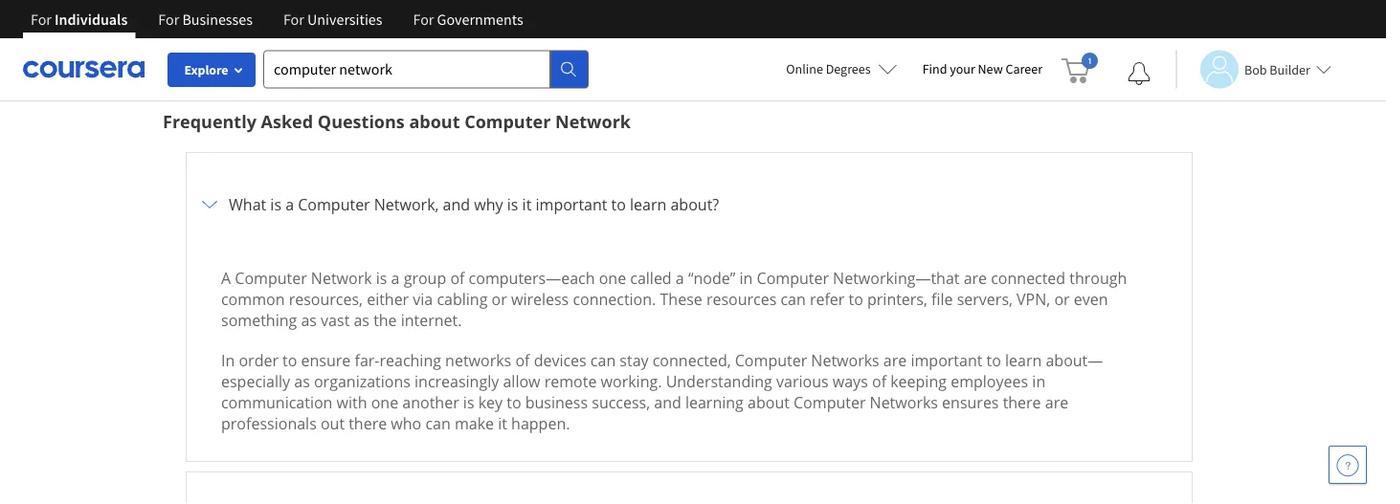 Task type: describe. For each thing, give the bounding box(es) containing it.
shopping cart: 1 item image
[[1062, 53, 1098, 83]]

these
[[660, 289, 703, 310]]

for for businesses
[[158, 10, 179, 29]]

increasingly
[[415, 371, 499, 392]]

especially
[[221, 371, 290, 392]]

show notifications image
[[1128, 62, 1151, 85]]

ensures
[[942, 392, 999, 413]]

via
[[413, 289, 433, 310]]

help center image
[[1337, 454, 1360, 477]]

wireless
[[511, 289, 569, 310]]

computer inside dropdown button
[[298, 194, 370, 215]]

communication
[[221, 392, 333, 413]]

find
[[923, 60, 947, 78]]

in inside in order to ensure far-reaching networks of devices can stay connected, computer networks are important to learn about— especially as organizations increasingly allow remote working. understanding various ways of keeping employees in communication with one another is key to business success, and learning about computer networks ensures there are professionals out there who can make it happen.
[[1033, 371, 1046, 392]]

degrees
[[826, 60, 871, 78]]

0 horizontal spatial about
[[409, 109, 460, 133]]

1 horizontal spatial there
[[1003, 392, 1041, 413]]

to down allow at the bottom left of the page
[[507, 392, 521, 413]]

frequently
[[163, 109, 257, 133]]

asked
[[261, 109, 313, 133]]

for universities
[[283, 10, 383, 29]]

who
[[391, 413, 422, 434]]

connection.
[[573, 289, 656, 310]]

businesses
[[182, 10, 253, 29]]

online degrees button
[[771, 48, 913, 90]]

internet.
[[401, 310, 462, 331]]

something
[[221, 310, 297, 331]]

bob builder
[[1245, 61, 1311, 78]]

one inside in order to ensure far-reaching networks of devices can stay connected, computer networks are important to learn about— especially as organizations increasingly allow remote working. understanding various ways of keeping employees in communication with one another is key to business success, and learning about computer networks ensures there are professionals out there who can make it happen.
[[371, 392, 399, 413]]

out
[[321, 413, 345, 434]]

for for governments
[[413, 10, 434, 29]]

even
[[1074, 289, 1108, 310]]

"node"
[[688, 268, 736, 288]]

to right order
[[283, 350, 297, 371]]

a
[[221, 268, 231, 288]]

bob builder button
[[1176, 50, 1332, 89]]

working.
[[601, 371, 662, 392]]

network,
[[374, 194, 439, 215]]

professionals
[[221, 413, 317, 434]]

find your new career
[[923, 60, 1043, 78]]

far-
[[355, 350, 380, 371]]

1 vertical spatial are
[[884, 350, 907, 371]]

learn inside in order to ensure far-reaching networks of devices can stay connected, computer networks are important to learn about— especially as organizations increasingly allow remote working. understanding various ways of keeping employees in communication with one another is key to business success, and learning about computer networks ensures there are professionals out there who can make it happen.
[[1005, 350, 1042, 371]]

allow
[[503, 371, 541, 392]]

and inside dropdown button
[[443, 194, 470, 215]]

1 vertical spatial networks
[[870, 392, 938, 413]]

explore
[[184, 61, 228, 79]]

remote
[[545, 371, 597, 392]]

learning
[[686, 392, 744, 413]]

to inside a computer network is a group of computers—each one called a "node" in computer networking—that are connected through common resources, either via cabling or wireless connection. these resources can refer to printers, file servers, vpn, or even something as vast as the internet.
[[849, 289, 864, 310]]

through
[[1070, 268, 1127, 288]]

happen.
[[511, 413, 570, 434]]

2 horizontal spatial of
[[872, 371, 887, 392]]

printers,
[[868, 289, 928, 310]]

what
[[229, 194, 266, 215]]

your
[[950, 60, 976, 78]]

business
[[525, 392, 588, 413]]

chevron right image
[[198, 193, 221, 216]]

connected,
[[653, 350, 731, 371]]

what is a computer network, and why is it important to learn about? button
[[198, 164, 1181, 245]]

2 vertical spatial can
[[426, 413, 451, 434]]

servers,
[[957, 289, 1013, 310]]

computer up why
[[465, 109, 551, 133]]

group
[[404, 268, 446, 288]]

either
[[367, 289, 409, 310]]

networking—that
[[833, 268, 960, 288]]

builder
[[1270, 61, 1311, 78]]

online degrees
[[786, 60, 871, 78]]

bob
[[1245, 61, 1267, 78]]

is inside a computer network is a group of computers—each one called a "node" in computer networking—that are connected through common resources, either via cabling or wireless connection. these resources can refer to printers, file servers, vpn, or even something as vast as the internet.
[[376, 268, 387, 288]]

questions
[[318, 109, 405, 133]]

0 vertical spatial network
[[555, 109, 631, 133]]

as inside in order to ensure far-reaching networks of devices can stay connected, computer networks are important to learn about— especially as organizations increasingly allow remote working. understanding various ways of keeping employees in communication with one another is key to business success, and learning about computer networks ensures there are professionals out there who can make it happen.
[[294, 371, 310, 392]]

employees
[[951, 371, 1029, 392]]

why
[[474, 194, 503, 215]]

What do you want to learn? text field
[[263, 50, 551, 89]]

ways
[[833, 371, 868, 392]]

about?
[[671, 194, 719, 215]]

online
[[786, 60, 823, 78]]

to up employees
[[987, 350, 1001, 371]]

as left the
[[354, 310, 370, 331]]

called
[[630, 268, 672, 288]]

important inside in order to ensure far-reaching networks of devices can stay connected, computer networks are important to learn about— especially as organizations increasingly allow remote working. understanding various ways of keeping employees in communication with one another is key to business success, and learning about computer networks ensures there are professionals out there who can make it happen.
[[911, 350, 983, 371]]

computers—each
[[469, 268, 595, 288]]

file
[[932, 289, 953, 310]]

coursera image
[[23, 54, 145, 85]]

the
[[374, 310, 397, 331]]



Task type: locate. For each thing, give the bounding box(es) containing it.
1 horizontal spatial of
[[516, 350, 530, 371]]

in right employees
[[1033, 371, 1046, 392]]

or right vpn,
[[1055, 289, 1070, 310]]

0 horizontal spatial are
[[884, 350, 907, 371]]

2 horizontal spatial can
[[781, 289, 806, 310]]

of right ways
[[872, 371, 887, 392]]

1 vertical spatial one
[[371, 392, 399, 413]]

cabling
[[437, 289, 488, 310]]

is up either at left
[[376, 268, 387, 288]]

refer
[[810, 289, 845, 310]]

computer left network,
[[298, 194, 370, 215]]

for left businesses on the left top of page
[[158, 10, 179, 29]]

in inside a computer network is a group of computers—each one called a "node" in computer networking—that are connected through common resources, either via cabling or wireless connection. these resources can refer to printers, file servers, vpn, or even something as vast as the internet.
[[740, 268, 753, 288]]

is right why
[[507, 194, 518, 215]]

important inside dropdown button
[[536, 194, 607, 215]]

for up what do you want to learn? text box
[[413, 10, 434, 29]]

0 vertical spatial can
[[781, 289, 806, 310]]

learn left about?
[[630, 194, 667, 215]]

network inside a computer network is a group of computers—each one called a "node" in computer networking—that are connected through common resources, either via cabling or wireless connection. these resources can refer to printers, file servers, vpn, or even something as vast as the internet.
[[311, 268, 372, 288]]

1 horizontal spatial one
[[599, 268, 626, 288]]

a computer network is a group of computers—each one called a "node" in computer networking—that are connected through common resources, either via cabling or wireless connection. these resources can refer to printers, file servers, vpn, or even something as vast as the internet.
[[221, 268, 1127, 331]]

it inside dropdown button
[[522, 194, 532, 215]]

in
[[221, 350, 235, 371]]

networks up ways
[[811, 350, 880, 371]]

for left individuals
[[31, 10, 52, 29]]

as down the ensure
[[294, 371, 310, 392]]

0 horizontal spatial of
[[450, 268, 465, 288]]

0 horizontal spatial in
[[740, 268, 753, 288]]

learn
[[630, 194, 667, 215], [1005, 350, 1042, 371]]

about down "various"
[[748, 392, 790, 413]]

in
[[740, 268, 753, 288], [1033, 371, 1046, 392]]

can left "stay"
[[591, 350, 616, 371]]

a up either at left
[[391, 268, 400, 288]]

it
[[522, 194, 532, 215], [498, 413, 507, 434]]

in up resources in the bottom right of the page
[[740, 268, 753, 288]]

it right why
[[522, 194, 532, 215]]

important
[[536, 194, 607, 215], [911, 350, 983, 371]]

1 horizontal spatial in
[[1033, 371, 1046, 392]]

order
[[239, 350, 279, 371]]

None search field
[[263, 50, 589, 89]]

is right what
[[270, 194, 282, 215]]

individuals
[[55, 10, 128, 29]]

are down about—
[[1045, 392, 1069, 413]]

learn up employees
[[1005, 350, 1042, 371]]

vpn,
[[1017, 289, 1051, 310]]

computer up common
[[235, 268, 307, 288]]

about down what do you want to learn? text box
[[409, 109, 460, 133]]

2 or from the left
[[1055, 289, 1070, 310]]

it down 'key'
[[498, 413, 507, 434]]

0 vertical spatial learn
[[630, 194, 667, 215]]

1 horizontal spatial are
[[964, 268, 987, 288]]

networks
[[445, 350, 512, 371]]

explore button
[[168, 53, 256, 87]]

for for universities
[[283, 10, 304, 29]]

success,
[[592, 392, 650, 413]]

to left about?
[[611, 194, 626, 215]]

0 horizontal spatial one
[[371, 392, 399, 413]]

frequently asked questions about computer network
[[163, 109, 631, 133]]

can inside a computer network is a group of computers—each one called a "node" in computer networking—that are connected through common resources, either via cabling or wireless connection. these resources can refer to printers, file servers, vpn, or even something as vast as the internet.
[[781, 289, 806, 310]]

and left why
[[443, 194, 470, 215]]

resources,
[[289, 289, 363, 310]]

networks
[[811, 350, 880, 371], [870, 392, 938, 413]]

as left vast
[[301, 310, 317, 331]]

computer up refer
[[757, 268, 829, 288]]

for individuals
[[31, 10, 128, 29]]

0 vertical spatial one
[[599, 268, 626, 288]]

are up servers,
[[964, 268, 987, 288]]

1 vertical spatial in
[[1033, 371, 1046, 392]]

about—
[[1046, 350, 1103, 371]]

0 horizontal spatial there
[[349, 413, 387, 434]]

a right what
[[286, 194, 294, 215]]

new
[[978, 60, 1003, 78]]

another
[[402, 392, 459, 413]]

0 horizontal spatial can
[[426, 413, 451, 434]]

1 for from the left
[[31, 10, 52, 29]]

1 vertical spatial important
[[911, 350, 983, 371]]

for governments
[[413, 10, 523, 29]]

1 vertical spatial can
[[591, 350, 616, 371]]

find your new career link
[[913, 57, 1052, 81]]

to right refer
[[849, 289, 864, 310]]

1 vertical spatial learn
[[1005, 350, 1042, 371]]

1 horizontal spatial network
[[555, 109, 631, 133]]

0 vertical spatial networks
[[811, 350, 880, 371]]

governments
[[437, 10, 523, 29]]

0 horizontal spatial or
[[492, 289, 507, 310]]

0 vertical spatial about
[[409, 109, 460, 133]]

various
[[777, 371, 829, 392]]

0 vertical spatial are
[[964, 268, 987, 288]]

computer down ways
[[794, 392, 866, 413]]

2 for from the left
[[158, 10, 179, 29]]

important up keeping
[[911, 350, 983, 371]]

of up the cabling on the bottom of page
[[450, 268, 465, 288]]

one up who
[[371, 392, 399, 413]]

computer
[[465, 109, 551, 133], [298, 194, 370, 215], [235, 268, 307, 288], [757, 268, 829, 288], [735, 350, 807, 371], [794, 392, 866, 413]]

1 vertical spatial network
[[311, 268, 372, 288]]

network
[[555, 109, 631, 133], [311, 268, 372, 288]]

for businesses
[[158, 10, 253, 29]]

and inside in order to ensure far-reaching networks of devices can stay connected, computer networks are important to learn about— especially as organizations increasingly allow remote working. understanding various ways of keeping employees in communication with one another is key to business success, and learning about computer networks ensures there are professionals out there who can make it happen.
[[654, 392, 682, 413]]

can left refer
[[781, 289, 806, 310]]

is
[[270, 194, 282, 215], [507, 194, 518, 215], [376, 268, 387, 288], [463, 392, 474, 413]]

for for individuals
[[31, 10, 52, 29]]

0 vertical spatial in
[[740, 268, 753, 288]]

4 for from the left
[[413, 10, 434, 29]]

1 or from the left
[[492, 289, 507, 310]]

2 vertical spatial are
[[1045, 392, 1069, 413]]

what is a computer network, and why is it important to learn about?
[[229, 194, 719, 215]]

1 vertical spatial and
[[654, 392, 682, 413]]

make
[[455, 413, 494, 434]]

reaching
[[380, 350, 441, 371]]

can down another
[[426, 413, 451, 434]]

connected
[[991, 268, 1066, 288]]

are up keeping
[[884, 350, 907, 371]]

0 horizontal spatial it
[[498, 413, 507, 434]]

2 horizontal spatial a
[[676, 268, 684, 288]]

0 horizontal spatial a
[[286, 194, 294, 215]]

0 horizontal spatial learn
[[630, 194, 667, 215]]

or right the cabling on the bottom of page
[[492, 289, 507, 310]]

0 horizontal spatial and
[[443, 194, 470, 215]]

to inside dropdown button
[[611, 194, 626, 215]]

of inside a computer network is a group of computers—each one called a "node" in computer networking—that are connected through common resources, either via cabling or wireless connection. these resources can refer to printers, file servers, vpn, or even something as vast as the internet.
[[450, 268, 465, 288]]

0 horizontal spatial important
[[536, 194, 607, 215]]

about inside in order to ensure far-reaching networks of devices can stay connected, computer networks are important to learn about— especially as organizations increasingly allow remote working. understanding various ways of keeping employees in communication with one another is key to business success, and learning about computer networks ensures there are professionals out there who can make it happen.
[[748, 392, 790, 413]]

organizations
[[314, 371, 411, 392]]

there
[[1003, 392, 1041, 413], [349, 413, 387, 434]]

banner navigation
[[15, 0, 539, 38]]

universities
[[307, 10, 383, 29]]

for
[[31, 10, 52, 29], [158, 10, 179, 29], [283, 10, 304, 29], [413, 10, 434, 29]]

0 vertical spatial important
[[536, 194, 607, 215]]

as
[[301, 310, 317, 331], [354, 310, 370, 331], [294, 371, 310, 392]]

resources
[[707, 289, 777, 310]]

common
[[221, 289, 285, 310]]

a
[[286, 194, 294, 215], [391, 268, 400, 288], [676, 268, 684, 288]]

a up these
[[676, 268, 684, 288]]

networks down keeping
[[870, 392, 938, 413]]

career
[[1006, 60, 1043, 78]]

1 vertical spatial it
[[498, 413, 507, 434]]

stay
[[620, 350, 649, 371]]

there down employees
[[1003, 392, 1041, 413]]

devices
[[534, 350, 587, 371]]

1 horizontal spatial about
[[748, 392, 790, 413]]

1 horizontal spatial or
[[1055, 289, 1070, 310]]

are inside a computer network is a group of computers—each one called a "node" in computer networking—that are connected through common resources, either via cabling or wireless connection. these resources can refer to printers, file servers, vpn, or even something as vast as the internet.
[[964, 268, 987, 288]]

in order to ensure far-reaching networks of devices can stay connected, computer networks are important to learn about— especially as organizations increasingly allow remote working. understanding various ways of keeping employees in communication with one another is key to business success, and learning about computer networks ensures there are professionals out there who can make it happen.
[[221, 350, 1103, 434]]

computer up "various"
[[735, 350, 807, 371]]

keeping
[[891, 371, 947, 392]]

is left 'key'
[[463, 392, 474, 413]]

collapsed list
[[186, 152, 1193, 504]]

0 vertical spatial it
[[522, 194, 532, 215]]

understanding
[[666, 371, 773, 392]]

there down with at the left bottom of the page
[[349, 413, 387, 434]]

2 horizontal spatial are
[[1045, 392, 1069, 413]]

1 horizontal spatial learn
[[1005, 350, 1042, 371]]

0 vertical spatial and
[[443, 194, 470, 215]]

learn inside dropdown button
[[630, 194, 667, 215]]

1 vertical spatial about
[[748, 392, 790, 413]]

ensure
[[301, 350, 351, 371]]

with
[[337, 392, 367, 413]]

are
[[964, 268, 987, 288], [884, 350, 907, 371], [1045, 392, 1069, 413]]

3 for from the left
[[283, 10, 304, 29]]

important right why
[[536, 194, 607, 215]]

1 horizontal spatial and
[[654, 392, 682, 413]]

1 horizontal spatial a
[[391, 268, 400, 288]]

1 horizontal spatial it
[[522, 194, 532, 215]]

can
[[781, 289, 806, 310], [591, 350, 616, 371], [426, 413, 451, 434]]

of up allow at the bottom left of the page
[[516, 350, 530, 371]]

1 horizontal spatial can
[[591, 350, 616, 371]]

about
[[409, 109, 460, 133], [748, 392, 790, 413]]

key
[[478, 392, 503, 413]]

for left universities
[[283, 10, 304, 29]]

and down working.
[[654, 392, 682, 413]]

one inside a computer network is a group of computers—each one called a "node" in computer networking—that are connected through common resources, either via cabling or wireless connection. these resources can refer to printers, file servers, vpn, or even something as vast as the internet.
[[599, 268, 626, 288]]

a inside dropdown button
[[286, 194, 294, 215]]

one up connection.
[[599, 268, 626, 288]]

vast
[[321, 310, 350, 331]]

0 horizontal spatial network
[[311, 268, 372, 288]]

1 horizontal spatial important
[[911, 350, 983, 371]]

one
[[599, 268, 626, 288], [371, 392, 399, 413]]

is inside in order to ensure far-reaching networks of devices can stay connected, computer networks are important to learn about— especially as organizations increasingly allow remote working. understanding various ways of keeping employees in communication with one another is key to business success, and learning about computer networks ensures there are professionals out there who can make it happen.
[[463, 392, 474, 413]]

it inside in order to ensure far-reaching networks of devices can stay connected, computer networks are important to learn about— especially as organizations increasingly allow remote working. understanding various ways of keeping employees in communication with one another is key to business success, and learning about computer networks ensures there are professionals out there who can make it happen.
[[498, 413, 507, 434]]

and
[[443, 194, 470, 215], [654, 392, 682, 413]]



Task type: vqa. For each thing, say whether or not it's contained in the screenshot.
it
yes



